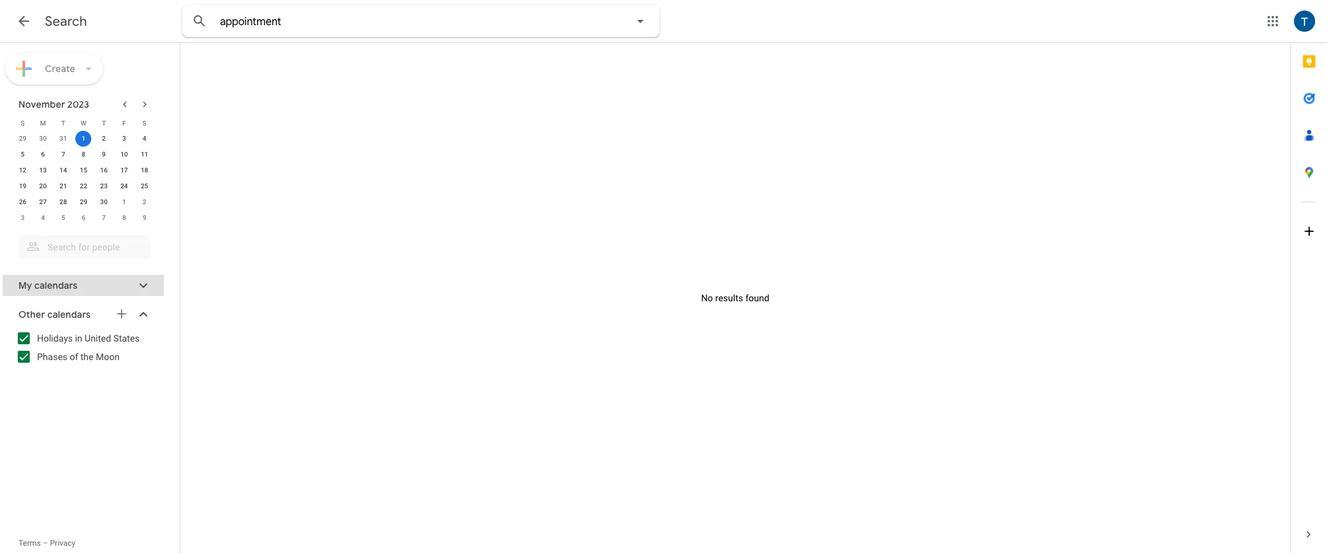 Task type: describe. For each thing, give the bounding box(es) containing it.
29 element
[[76, 194, 92, 210]]

phases
[[37, 352, 67, 362]]

12 element
[[15, 163, 31, 179]]

22 element
[[76, 179, 92, 194]]

other
[[19, 309, 45, 321]]

12
[[19, 167, 26, 174]]

privacy
[[50, 539, 76, 548]]

7 inside 7 december element
[[102, 214, 106, 221]]

calendars for other calendars
[[47, 309, 91, 321]]

2023
[[67, 99, 89, 110]]

25
[[141, 182, 148, 190]]

calendars for my calendars
[[34, 280, 78, 292]]

november
[[19, 99, 65, 110]]

16 element
[[96, 163, 112, 179]]

1 horizontal spatial 8
[[122, 214, 126, 221]]

no
[[701, 293, 713, 303]]

my calendars
[[19, 280, 78, 292]]

phases of the moon
[[37, 352, 120, 362]]

3 december element
[[15, 210, 31, 226]]

2 s from the left
[[143, 119, 147, 127]]

of
[[70, 352, 78, 362]]

my calendars button
[[3, 275, 164, 296]]

w
[[81, 119, 87, 127]]

23
[[100, 182, 108, 190]]

29 october element
[[15, 131, 31, 147]]

search heading
[[45, 13, 87, 30]]

in
[[75, 333, 82, 344]]

1 cell
[[73, 131, 94, 147]]

1 s from the left
[[21, 119, 25, 127]]

create
[[45, 63, 75, 75]]

f
[[122, 119, 126, 127]]

1 december element
[[116, 194, 132, 210]]

8 december element
[[116, 210, 132, 226]]

30 element
[[96, 194, 112, 210]]

25 element
[[137, 179, 152, 194]]

row containing s
[[13, 115, 155, 131]]

1, today element
[[76, 131, 92, 147]]

terms – privacy
[[19, 539, 76, 548]]

9 december element
[[137, 210, 152, 226]]

0 vertical spatial 8
[[82, 151, 85, 158]]

23 element
[[96, 179, 112, 194]]

1 for 1 december element
[[122, 198, 126, 206]]

2 t from the left
[[102, 119, 106, 127]]

24
[[120, 182, 128, 190]]

row group containing 29
[[13, 131, 155, 226]]

row containing 5
[[13, 147, 155, 163]]

states
[[113, 333, 140, 344]]

terms link
[[19, 539, 41, 548]]

0 horizontal spatial 5
[[21, 151, 25, 158]]

m
[[40, 119, 46, 127]]

Search for people text field
[[26, 235, 143, 259]]

1 horizontal spatial 2
[[143, 198, 146, 206]]

17
[[120, 167, 128, 174]]

11
[[141, 151, 148, 158]]

15
[[80, 167, 87, 174]]

19 element
[[15, 179, 31, 194]]

row containing 26
[[13, 194, 155, 210]]

11 element
[[137, 147, 152, 163]]

results
[[716, 293, 743, 303]]

no results found
[[701, 293, 770, 303]]

13 element
[[35, 163, 51, 179]]

0 horizontal spatial 3
[[21, 214, 25, 221]]

27 element
[[35, 194, 51, 210]]

2 december element
[[137, 194, 152, 210]]

10
[[120, 151, 128, 158]]



Task type: vqa. For each thing, say whether or not it's contained in the screenshot.
row group containing 29
yes



Task type: locate. For each thing, give the bounding box(es) containing it.
1 horizontal spatial 6
[[82, 214, 85, 221]]

4 up 11
[[143, 135, 146, 142]]

30 down 23 element
[[100, 198, 108, 206]]

calendars up in
[[47, 309, 91, 321]]

1 horizontal spatial 3
[[122, 135, 126, 142]]

14 element
[[55, 163, 71, 179]]

search options image
[[627, 8, 654, 34]]

0 horizontal spatial 8
[[82, 151, 85, 158]]

14
[[60, 167, 67, 174]]

holidays in united states
[[37, 333, 140, 344]]

1 vertical spatial 5
[[61, 214, 65, 221]]

1 vertical spatial calendars
[[47, 309, 91, 321]]

1 vertical spatial 6
[[82, 214, 85, 221]]

2
[[102, 135, 106, 142], [143, 198, 146, 206]]

0 vertical spatial 1
[[82, 135, 85, 142]]

20 element
[[35, 179, 51, 194]]

0 vertical spatial 4
[[143, 135, 146, 142]]

0 vertical spatial calendars
[[34, 280, 78, 292]]

19
[[19, 182, 26, 190]]

4
[[143, 135, 146, 142], [41, 214, 45, 221]]

0 vertical spatial 7
[[61, 151, 65, 158]]

create button
[[5, 53, 103, 85]]

0 horizontal spatial t
[[61, 119, 65, 127]]

0 vertical spatial 30
[[39, 135, 47, 142]]

search
[[45, 13, 87, 30]]

1 vertical spatial 1
[[122, 198, 126, 206]]

my
[[19, 280, 32, 292]]

6 december element
[[76, 210, 92, 226]]

1 vertical spatial 30
[[100, 198, 108, 206]]

3 row from the top
[[13, 147, 155, 163]]

15 element
[[76, 163, 92, 179]]

0 vertical spatial 2
[[102, 135, 106, 142]]

30 for 30 element
[[100, 198, 108, 206]]

28
[[60, 198, 67, 206]]

5 down 28 element
[[61, 214, 65, 221]]

1 horizontal spatial 4
[[143, 135, 146, 142]]

other calendars
[[19, 309, 91, 321]]

row containing 29
[[13, 131, 155, 147]]

1 vertical spatial 8
[[122, 214, 126, 221]]

1 horizontal spatial s
[[143, 119, 147, 127]]

30 for 30 october element
[[39, 135, 47, 142]]

november 2023
[[19, 99, 89, 110]]

29 down 22 element
[[80, 198, 87, 206]]

6 row from the top
[[13, 194, 155, 210]]

0 vertical spatial 9
[[102, 151, 106, 158]]

16
[[100, 167, 108, 174]]

0 horizontal spatial 29
[[19, 135, 26, 142]]

1 horizontal spatial 5
[[61, 214, 65, 221]]

calendars up other calendars
[[34, 280, 78, 292]]

calendars inside dropdown button
[[34, 280, 78, 292]]

9 down 2 december element in the left top of the page
[[143, 214, 146, 221]]

other calendars button
[[3, 304, 164, 325]]

row group
[[13, 131, 155, 226]]

1 vertical spatial 3
[[21, 214, 25, 221]]

1 vertical spatial 2
[[143, 198, 146, 206]]

the
[[81, 352, 94, 362]]

row
[[13, 115, 155, 131], [13, 131, 155, 147], [13, 147, 155, 163], [13, 163, 155, 179], [13, 179, 155, 194], [13, 194, 155, 210], [13, 210, 155, 226]]

8
[[82, 151, 85, 158], [122, 214, 126, 221]]

4 row from the top
[[13, 163, 155, 179]]

29 for 29 element
[[80, 198, 87, 206]]

0 vertical spatial 3
[[122, 135, 126, 142]]

None search field
[[182, 5, 660, 37]]

t left f
[[102, 119, 106, 127]]

row containing 19
[[13, 179, 155, 194]]

1 down the w
[[82, 135, 85, 142]]

27
[[39, 198, 47, 206]]

6 down 30 october element
[[41, 151, 45, 158]]

1 horizontal spatial t
[[102, 119, 106, 127]]

20
[[39, 182, 47, 190]]

6
[[41, 151, 45, 158], [82, 214, 85, 221]]

2 right '1' "cell" at the top of page
[[102, 135, 106, 142]]

1 for 1, today element
[[82, 135, 85, 142]]

1 horizontal spatial 29
[[80, 198, 87, 206]]

0 horizontal spatial 6
[[41, 151, 45, 158]]

1 vertical spatial 29
[[80, 198, 87, 206]]

5
[[21, 151, 25, 158], [61, 214, 65, 221]]

s
[[21, 119, 25, 127], [143, 119, 147, 127]]

30 october element
[[35, 131, 51, 147]]

tab list
[[1291, 43, 1328, 516]]

moon
[[96, 352, 120, 362]]

0 vertical spatial 6
[[41, 151, 45, 158]]

None search field
[[0, 230, 164, 259]]

1 vertical spatial 7
[[102, 214, 106, 221]]

1 vertical spatial 4
[[41, 214, 45, 221]]

9
[[102, 151, 106, 158], [143, 214, 146, 221]]

terms
[[19, 539, 41, 548]]

21
[[60, 182, 67, 190]]

28 element
[[55, 194, 71, 210]]

8 down 1, today element
[[82, 151, 85, 158]]

7 row from the top
[[13, 210, 155, 226]]

5 down 29 october element
[[21, 151, 25, 158]]

3
[[122, 135, 126, 142], [21, 214, 25, 221]]

13
[[39, 167, 47, 174]]

31 october element
[[55, 131, 71, 147]]

1 down 24 element
[[122, 198, 126, 206]]

4 december element
[[35, 210, 51, 226]]

1
[[82, 135, 85, 142], [122, 198, 126, 206]]

1 t from the left
[[61, 119, 65, 127]]

7 down 31 october element on the top left of the page
[[61, 151, 65, 158]]

26 element
[[15, 194, 31, 210]]

18 element
[[137, 163, 152, 179]]

0 vertical spatial 29
[[19, 135, 26, 142]]

go back image
[[16, 13, 32, 29]]

1 inside "cell"
[[82, 135, 85, 142]]

s right f
[[143, 119, 147, 127]]

29 for 29 october element
[[19, 135, 26, 142]]

0 horizontal spatial s
[[21, 119, 25, 127]]

Search text field
[[220, 15, 596, 28]]

17 element
[[116, 163, 132, 179]]

21 element
[[55, 179, 71, 194]]

0 horizontal spatial 7
[[61, 151, 65, 158]]

5 december element
[[55, 210, 71, 226]]

29
[[19, 135, 26, 142], [80, 198, 87, 206]]

2 row from the top
[[13, 131, 155, 147]]

row containing 12
[[13, 163, 155, 179]]

november 2023 grid
[[13, 115, 155, 226]]

privacy link
[[50, 539, 76, 548]]

united
[[85, 333, 111, 344]]

30
[[39, 135, 47, 142], [100, 198, 108, 206]]

24 element
[[116, 179, 132, 194]]

0 horizontal spatial 4
[[41, 214, 45, 221]]

0 vertical spatial 5
[[21, 151, 25, 158]]

1 horizontal spatial 7
[[102, 214, 106, 221]]

9 up 16
[[102, 151, 106, 158]]

6 down 29 element
[[82, 214, 85, 221]]

add other calendars image
[[115, 307, 128, 321]]

4 down 27 element
[[41, 214, 45, 221]]

calendars inside dropdown button
[[47, 309, 91, 321]]

1 horizontal spatial 30
[[100, 198, 108, 206]]

calendars
[[34, 280, 78, 292], [47, 309, 91, 321]]

7 down 30 element
[[102, 214, 106, 221]]

7 december element
[[96, 210, 112, 226]]

10 element
[[116, 147, 132, 163]]

22
[[80, 182, 87, 190]]

s up 29 october element
[[21, 119, 25, 127]]

search image
[[186, 8, 213, 34]]

1 horizontal spatial 1
[[122, 198, 126, 206]]

t
[[61, 119, 65, 127], [102, 119, 106, 127]]

0 horizontal spatial 30
[[39, 135, 47, 142]]

2 down 25 element
[[143, 198, 146, 206]]

0 horizontal spatial 2
[[102, 135, 106, 142]]

3 down 26 element
[[21, 214, 25, 221]]

row containing 3
[[13, 210, 155, 226]]

other calendars list
[[3, 328, 164, 368]]

31
[[60, 135, 67, 142]]

29 left 30 october element
[[19, 135, 26, 142]]

8 down 1 december element
[[122, 214, 126, 221]]

18
[[141, 167, 148, 174]]

0 horizontal spatial 1
[[82, 135, 85, 142]]

holidays
[[37, 333, 73, 344]]

–
[[43, 539, 48, 548]]

1 row from the top
[[13, 115, 155, 131]]

1 horizontal spatial 9
[[143, 214, 146, 221]]

t up 31
[[61, 119, 65, 127]]

7
[[61, 151, 65, 158], [102, 214, 106, 221]]

3 down f
[[122, 135, 126, 142]]

1 vertical spatial 9
[[143, 214, 146, 221]]

0 horizontal spatial 9
[[102, 151, 106, 158]]

30 down the m on the left of the page
[[39, 135, 47, 142]]

5 row from the top
[[13, 179, 155, 194]]

26
[[19, 198, 26, 206]]

found
[[746, 293, 770, 303]]



